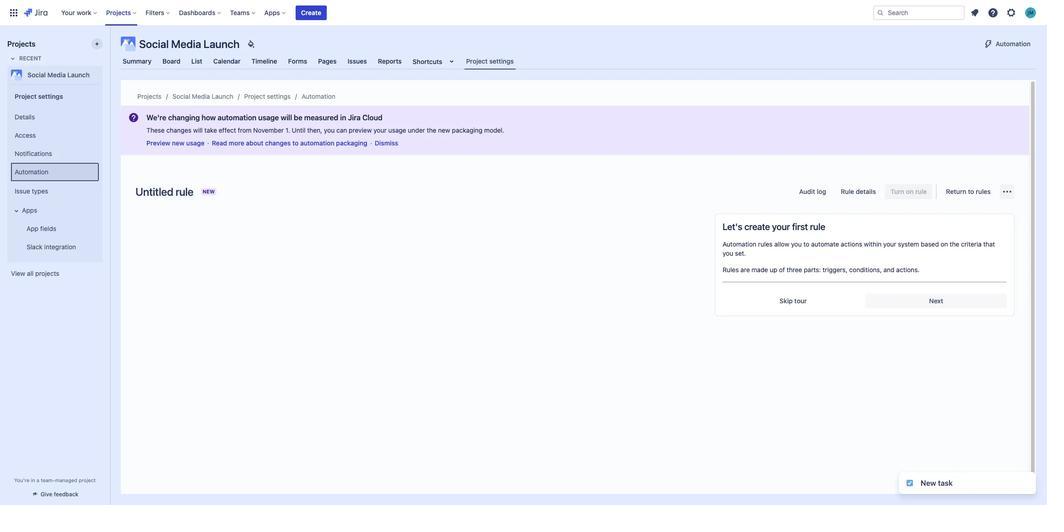 Task type: locate. For each thing, give the bounding box(es) containing it.
0 vertical spatial in
[[340, 113, 346, 122]]

1 vertical spatial social media launch
[[27, 71, 90, 79]]

view
[[11, 270, 25, 277]]

new right preview
[[172, 139, 185, 147]]

packaging inside button
[[336, 139, 367, 147]]

apps
[[264, 8, 280, 16], [22, 206, 37, 214]]

packaging left model. on the top left of the page
[[452, 126, 482, 134]]

0 horizontal spatial rules
[[758, 240, 773, 248]]

preview
[[349, 126, 372, 134]]

2 vertical spatial social
[[172, 92, 190, 100]]

1 horizontal spatial automation link
[[302, 91, 335, 102]]

apps right teams dropdown button
[[264, 8, 280, 16]]

issue types
[[15, 187, 48, 195]]

1 horizontal spatial project
[[244, 92, 265, 100]]

0 vertical spatial social
[[139, 38, 169, 50]]

banner containing your work
[[0, 0, 1047, 26]]

triggers,
[[823, 266, 848, 274]]

primary element
[[5, 0, 873, 25]]

0 horizontal spatial changes
[[166, 126, 191, 134]]

new inside new task "button"
[[921, 479, 936, 487]]

1 horizontal spatial in
[[340, 113, 346, 122]]

slack integration link
[[16, 238, 99, 256]]

automation down then,
[[300, 139, 334, 147]]

2 horizontal spatial you
[[791, 240, 802, 248]]

projects for "projects" popup button on the left
[[106, 8, 131, 16]]

automation button
[[977, 37, 1036, 51]]

types
[[32, 187, 48, 195]]

automation inside automation rules allow you to automate actions within your system based on the criteria that you set.
[[723, 240, 756, 248]]

1 vertical spatial packaging
[[336, 139, 367, 147]]

rule
[[176, 185, 193, 198], [810, 222, 825, 232]]

notifications image
[[969, 7, 980, 18]]

2 vertical spatial launch
[[212, 92, 233, 100]]

that
[[983, 240, 995, 248]]

your work button
[[58, 5, 101, 20]]

launch
[[204, 38, 240, 50], [67, 71, 90, 79], [212, 92, 233, 100]]

access
[[15, 131, 36, 139]]

1 horizontal spatial rules
[[976, 188, 991, 195]]

add to starred image
[[100, 70, 111, 81]]

forms link
[[286, 53, 309, 70]]

1 vertical spatial changes
[[265, 139, 291, 147]]

2 vertical spatial projects
[[137, 92, 161, 100]]

2 vertical spatial to
[[804, 240, 810, 248]]

0 vertical spatial packaging
[[452, 126, 482, 134]]

1 horizontal spatial your
[[772, 222, 790, 232]]

board
[[162, 57, 180, 65]]

new left task
[[921, 479, 936, 487]]

automation image
[[983, 38, 994, 49]]

projects up recent at the top left
[[7, 40, 36, 48]]

group
[[9, 84, 99, 262], [9, 105, 99, 259]]

to right return
[[968, 188, 974, 195]]

1 vertical spatial launch
[[67, 71, 90, 79]]

read
[[212, 139, 227, 147]]

0 horizontal spatial automation
[[218, 113, 256, 122]]

help image
[[988, 7, 999, 18]]

changes
[[166, 126, 191, 134], [265, 139, 291, 147]]

to down until
[[292, 139, 299, 147]]

2 horizontal spatial settings
[[489, 57, 514, 65]]

social media launch link up how
[[172, 91, 233, 102]]

1 vertical spatial your
[[772, 222, 790, 232]]

the inside automation rules allow you to automate actions within your system based on the criteria that you set.
[[950, 240, 959, 248]]

your profile and settings image
[[1025, 7, 1036, 18]]

sidebar navigation image
[[100, 37, 120, 55]]

usage up november
[[258, 113, 279, 122]]

0 horizontal spatial the
[[427, 126, 436, 134]]

0 vertical spatial new
[[438, 126, 450, 134]]

1 vertical spatial apps
[[22, 206, 37, 214]]

launch left add to starred icon
[[67, 71, 90, 79]]

0 horizontal spatial usage
[[186, 139, 204, 147]]

1 horizontal spatial social media launch link
[[172, 91, 233, 102]]

0 horizontal spatial new
[[203, 189, 215, 195]]

0 horizontal spatial social media launch link
[[7, 66, 99, 84]]

filters button
[[143, 5, 173, 20]]

social up 'changing'
[[172, 92, 190, 100]]

0 vertical spatial projects
[[106, 8, 131, 16]]

0 horizontal spatial will
[[193, 126, 203, 134]]

you left can
[[324, 126, 335, 134]]

media up how
[[192, 92, 210, 100]]

1 horizontal spatial automation
[[300, 139, 334, 147]]

launch up how
[[212, 92, 233, 100]]

social media launch down recent at the top left
[[27, 71, 90, 79]]

1 vertical spatial new
[[172, 139, 185, 147]]

timeline
[[252, 57, 277, 65]]

0 vertical spatial launch
[[204, 38, 240, 50]]

2 horizontal spatial social
[[172, 92, 190, 100]]

new
[[203, 189, 215, 195], [921, 479, 936, 487]]

usage up dismiss
[[388, 126, 406, 134]]

0 vertical spatial automation link
[[302, 91, 335, 102]]

0 vertical spatial apps
[[264, 8, 280, 16]]

0 horizontal spatial social
[[27, 71, 46, 79]]

up
[[770, 266, 777, 274]]

you're in a team-managed project
[[14, 477, 96, 483]]

1 horizontal spatial rule
[[810, 222, 825, 232]]

apps inside button
[[22, 206, 37, 214]]

the right under
[[427, 126, 436, 134]]

0 horizontal spatial automation link
[[11, 163, 99, 181]]

social down recent at the top left
[[27, 71, 46, 79]]

1 horizontal spatial will
[[281, 113, 292, 122]]

about
[[246, 139, 263, 147]]

to inside automation rules allow you to automate actions within your system based on the criteria that you set.
[[804, 240, 810, 248]]

1 horizontal spatial settings
[[267, 92, 291, 100]]

task icon image
[[906, 480, 913, 487]]

2 horizontal spatial usage
[[388, 126, 406, 134]]

audit log button
[[794, 184, 832, 199]]

social up summary on the left of page
[[139, 38, 169, 50]]

new right under
[[438, 126, 450, 134]]

1 group from the top
[[9, 84, 99, 262]]

usage down take
[[186, 139, 204, 147]]

1 horizontal spatial packaging
[[452, 126, 482, 134]]

1 vertical spatial automation link
[[11, 163, 99, 181]]

0 vertical spatial social media launch link
[[7, 66, 99, 84]]

app fields
[[27, 225, 56, 232]]

2 vertical spatial media
[[192, 92, 210, 100]]

2 group from the top
[[9, 105, 99, 259]]

are
[[741, 266, 750, 274]]

november
[[253, 126, 284, 134]]

project up details
[[15, 92, 37, 100]]

1 horizontal spatial new
[[921, 479, 936, 487]]

0 vertical spatial the
[[427, 126, 436, 134]]

1 horizontal spatial changes
[[265, 139, 291, 147]]

skip
[[780, 297, 793, 305]]

1 vertical spatial automation
[[300, 139, 334, 147]]

rules inside button
[[976, 188, 991, 195]]

pages
[[318, 57, 337, 65]]

projects right work
[[106, 8, 131, 16]]

2 horizontal spatial your
[[883, 240, 896, 248]]

create button
[[296, 5, 327, 20]]

reports
[[378, 57, 402, 65]]

0 vertical spatial to
[[292, 139, 299, 147]]

automation up "from"
[[218, 113, 256, 122]]

the right on
[[950, 240, 959, 248]]

0 horizontal spatial project settings
[[15, 92, 63, 100]]

automation down notifications
[[15, 168, 48, 176]]

your work
[[61, 8, 91, 16]]

integration
[[44, 243, 76, 251]]

create
[[301, 8, 321, 16]]

2 vertical spatial social media launch
[[172, 92, 233, 100]]

until
[[292, 126, 305, 134]]

0 horizontal spatial new
[[172, 139, 185, 147]]

untitled rule
[[135, 185, 193, 198]]

notifications
[[15, 149, 52, 157]]

0 vertical spatial you
[[324, 126, 335, 134]]

preview
[[146, 139, 170, 147]]

log
[[817, 188, 826, 195]]

2 horizontal spatial to
[[968, 188, 974, 195]]

you left set.
[[723, 249, 733, 257]]

calendar
[[213, 57, 241, 65]]

0 horizontal spatial to
[[292, 139, 299, 147]]

will left be
[[281, 113, 292, 122]]

issue types link
[[11, 181, 99, 201]]

0 vertical spatial automation
[[218, 113, 256, 122]]

media up list at top
[[171, 38, 201, 50]]

automation up set.
[[723, 240, 756, 248]]

team-
[[41, 477, 55, 483]]

changes up preview new usage
[[166, 126, 191, 134]]

projects for projects link
[[137, 92, 161, 100]]

will left take
[[193, 126, 203, 134]]

2 vertical spatial usage
[[186, 139, 204, 147]]

issue
[[15, 187, 30, 195]]

to inside button
[[292, 139, 299, 147]]

read more about changes to automation packaging
[[212, 139, 367, 147]]

0 vertical spatial rule
[[176, 185, 193, 198]]

summary link
[[121, 53, 153, 70]]

project up "from"
[[244, 92, 265, 100]]

we're
[[146, 113, 166, 122]]

tab list containing summary
[[115, 53, 1042, 70]]

new right untitled rule
[[203, 189, 215, 195]]

automation inside we're changing how automation usage will be measured in jira cloud these changes will take effect from november 1. until then, you can preview your usage under the new packaging model.
[[218, 113, 256, 122]]

0 vertical spatial usage
[[258, 113, 279, 122]]

you right allow at the right
[[791, 240, 802, 248]]

packaging down preview
[[336, 139, 367, 147]]

1 horizontal spatial apps
[[264, 8, 280, 16]]

your inside automation rules allow you to automate actions within your system based on the criteria that you set.
[[883, 240, 896, 248]]

to down first
[[804, 240, 810, 248]]

apps up app
[[22, 206, 37, 214]]

project inside "link"
[[244, 92, 265, 100]]

the inside we're changing how automation usage will be measured in jira cloud these changes will take effect from november 1. until then, you can preview your usage under the new packaging model.
[[427, 126, 436, 134]]

rule right untitled
[[176, 185, 193, 198]]

social media launch link down recent at the top left
[[7, 66, 99, 84]]

launch up calendar on the left top
[[204, 38, 240, 50]]

automation link
[[302, 91, 335, 102], [11, 163, 99, 181]]

0 horizontal spatial packaging
[[336, 139, 367, 147]]

projects up we're
[[137, 92, 161, 100]]

0 vertical spatial rules
[[976, 188, 991, 195]]

to for read more about changes to automation packaging
[[292, 139, 299, 147]]

2 horizontal spatial projects
[[137, 92, 161, 100]]

1 vertical spatial social media launch link
[[172, 91, 233, 102]]

in left jira on the top of page
[[340, 113, 346, 122]]

automation link up measured
[[302, 91, 335, 102]]

projects button
[[103, 5, 140, 20]]

Search field
[[873, 5, 965, 20]]

of
[[779, 266, 785, 274]]

1 vertical spatial rules
[[758, 240, 773, 248]]

0 horizontal spatial in
[[31, 477, 35, 483]]

in left a on the bottom of page
[[31, 477, 35, 483]]

1 vertical spatial to
[[968, 188, 974, 195]]

automation link for project settings
[[302, 91, 335, 102]]

banner
[[0, 0, 1047, 26]]

rules left actions image
[[976, 188, 991, 195]]

project right shortcuts dropdown button
[[466, 57, 488, 65]]

project
[[79, 477, 96, 483]]

automation
[[218, 113, 256, 122], [300, 139, 334, 147]]

all
[[27, 270, 34, 277]]

rule right first
[[810, 222, 825, 232]]

project settings
[[466, 57, 514, 65], [15, 92, 63, 100], [244, 92, 291, 100]]

shortcuts
[[413, 57, 442, 65]]

automation right automation image at the top
[[996, 40, 1031, 48]]

then,
[[307, 126, 322, 134]]

notifications link
[[11, 145, 99, 163]]

1 horizontal spatial the
[[950, 240, 959, 248]]

media up details link
[[47, 71, 66, 79]]

0 horizontal spatial your
[[374, 126, 387, 134]]

jira image
[[24, 7, 47, 18], [24, 7, 47, 18]]

1 vertical spatial projects
[[7, 40, 36, 48]]

0 horizontal spatial project
[[15, 92, 37, 100]]

rules
[[976, 188, 991, 195], [758, 240, 773, 248]]

create project image
[[93, 40, 101, 48]]

social media launch up list at top
[[139, 38, 240, 50]]

0 vertical spatial new
[[203, 189, 215, 195]]

1 horizontal spatial new
[[438, 126, 450, 134]]

new task button
[[899, 472, 1036, 494]]

settings image
[[1006, 7, 1017, 18]]

your up allow at the right
[[772, 222, 790, 232]]

dismiss button
[[375, 139, 398, 148]]

2 vertical spatial your
[[883, 240, 896, 248]]

skip tour button
[[723, 294, 864, 308]]

rule details
[[841, 188, 876, 195]]

preview new usage
[[146, 139, 204, 147]]

changes down november
[[265, 139, 291, 147]]

rules left allow at the right
[[758, 240, 773, 248]]

social media launch up how
[[172, 92, 233, 100]]

0 vertical spatial will
[[281, 113, 292, 122]]

audit
[[799, 188, 815, 195]]

2 horizontal spatial project settings
[[466, 57, 514, 65]]

automation up measured
[[302, 92, 335, 100]]

you inside we're changing how automation usage will be measured in jira cloud these changes will take effect from november 1. until then, you can preview your usage under the new packaging model.
[[324, 126, 335, 134]]

your right within
[[883, 240, 896, 248]]

you're
[[14, 477, 29, 483]]

to
[[292, 139, 299, 147], [968, 188, 974, 195], [804, 240, 810, 248]]

1 horizontal spatial to
[[804, 240, 810, 248]]

0 horizontal spatial apps
[[22, 206, 37, 214]]

the
[[427, 126, 436, 134], [950, 240, 959, 248]]

criteria
[[961, 240, 982, 248]]

settings inside project settings "link"
[[267, 92, 291, 100]]

project settings inside tab list
[[466, 57, 514, 65]]

1 vertical spatial media
[[47, 71, 66, 79]]

1 vertical spatial the
[[950, 240, 959, 248]]

0 vertical spatial your
[[374, 126, 387, 134]]

automation
[[996, 40, 1031, 48], [302, 92, 335, 100], [15, 168, 48, 176], [723, 240, 756, 248]]

packaging inside we're changing how automation usage will be measured in jira cloud these changes will take effect from november 1. until then, you can preview your usage under the new packaging model.
[[452, 126, 482, 134]]

you
[[324, 126, 335, 134], [791, 240, 802, 248], [723, 249, 733, 257]]

automation link up types
[[11, 163, 99, 181]]

apps inside popup button
[[264, 8, 280, 16]]

first
[[792, 222, 808, 232]]

1 vertical spatial new
[[921, 479, 936, 487]]

your up dismiss
[[374, 126, 387, 134]]

tab list
[[115, 53, 1042, 70]]

return
[[946, 188, 966, 195]]

actions image
[[1002, 186, 1013, 197]]

projects inside "projects" popup button
[[106, 8, 131, 16]]



Task type: vqa. For each thing, say whether or not it's contained in the screenshot.
the leftmost LINKS
no



Task type: describe. For each thing, give the bounding box(es) containing it.
measured
[[304, 113, 338, 122]]

a
[[37, 477, 39, 483]]

automate
[[811, 240, 839, 248]]

group containing details
[[9, 105, 99, 259]]

1.
[[286, 126, 290, 134]]

1 horizontal spatial usage
[[258, 113, 279, 122]]

settings inside tab list
[[489, 57, 514, 65]]

new for new
[[203, 189, 215, 195]]

access link
[[11, 126, 99, 145]]

system
[[898, 240, 919, 248]]

project settings link
[[244, 91, 291, 102]]

automation inside read more about changes to automation packaging button
[[300, 139, 334, 147]]

expand image
[[11, 205, 22, 216]]

0 horizontal spatial rule
[[176, 185, 193, 198]]

issues
[[348, 57, 367, 65]]

three
[[787, 266, 802, 274]]

create
[[744, 222, 770, 232]]

reports link
[[376, 53, 404, 70]]

dismiss
[[375, 139, 398, 147]]

slack
[[27, 243, 43, 251]]

1 vertical spatial usage
[[388, 126, 406, 134]]

new for new task
[[921, 479, 936, 487]]

app
[[27, 225, 38, 232]]

within
[[864, 240, 882, 248]]

in inside we're changing how automation usage will be measured in jira cloud these changes will take effect from november 1. until then, you can preview your usage under the new packaging model.
[[340, 113, 346, 122]]

board link
[[161, 53, 182, 70]]

0 vertical spatial social media launch
[[139, 38, 240, 50]]

from
[[238, 126, 252, 134]]

appswitcher icon image
[[8, 7, 19, 18]]

search image
[[877, 9, 884, 16]]

rule
[[841, 188, 854, 195]]

take
[[204, 126, 217, 134]]

changes inside button
[[265, 139, 291, 147]]

1 horizontal spatial project settings
[[244, 92, 291, 100]]

0 horizontal spatial settings
[[38, 92, 63, 100]]

calendar link
[[212, 53, 242, 70]]

projects
[[35, 270, 59, 277]]

changes inside we're changing how automation usage will be measured in jira cloud these changes will take effect from november 1. until then, you can preview your usage under the new packaging model.
[[166, 126, 191, 134]]

1 vertical spatial in
[[31, 477, 35, 483]]

give feedback
[[41, 491, 78, 498]]

1 vertical spatial social
[[27, 71, 46, 79]]

model.
[[484, 126, 504, 134]]

effect
[[219, 126, 236, 134]]

return to rules
[[946, 188, 991, 195]]

collapse recent projects image
[[7, 53, 18, 64]]

0 horizontal spatial projects
[[7, 40, 36, 48]]

next
[[929, 297, 943, 305]]

forms
[[288, 57, 307, 65]]

apps button
[[11, 201, 99, 220]]

dashboards
[[179, 8, 215, 16]]

preview new usage button
[[146, 139, 204, 148]]

your
[[61, 8, 75, 16]]

actions
[[841, 240, 862, 248]]

read more about changes to automation packaging button
[[212, 139, 367, 148]]

rules are made up of three parts: triggers, conditions, and actions.
[[723, 266, 920, 274]]

work
[[77, 8, 91, 16]]

set background color image
[[245, 38, 256, 49]]

1 horizontal spatial social
[[139, 38, 169, 50]]

0 vertical spatial media
[[171, 38, 201, 50]]

new inside we're changing how automation usage will be measured in jira cloud these changes will take effect from november 1. until then, you can preview your usage under the new packaging model.
[[438, 126, 450, 134]]

view all projects
[[11, 270, 59, 277]]

can
[[336, 126, 347, 134]]

return to rules button
[[941, 184, 996, 199]]

we're changing how automation usage will be measured in jira cloud these changes will take effect from november 1. until then, you can preview your usage under the new packaging model.
[[146, 113, 504, 134]]

cloud
[[362, 113, 382, 122]]

parts:
[[804, 266, 821, 274]]

to for automation rules allow you to automate actions within your system based on the criteria that you set.
[[804, 240, 810, 248]]

list link
[[190, 53, 204, 70]]

shortcuts button
[[411, 53, 459, 70]]

to inside button
[[968, 188, 974, 195]]

group containing project settings
[[9, 84, 99, 262]]

next button
[[866, 294, 1007, 308]]

automation rules allow you to automate actions within your system based on the criteria that you set.
[[723, 240, 995, 257]]

teams button
[[227, 5, 259, 20]]

new inside preview new usage button
[[172, 139, 185, 147]]

2 vertical spatial you
[[723, 249, 733, 257]]

rules
[[723, 266, 739, 274]]

usage inside button
[[186, 139, 204, 147]]

slack integration
[[27, 243, 76, 251]]

set.
[[735, 249, 746, 257]]

list
[[191, 57, 202, 65]]

based
[[921, 240, 939, 248]]

managed
[[55, 477, 77, 483]]

apps button
[[262, 5, 289, 20]]

new task
[[921, 479, 953, 487]]

details
[[15, 113, 35, 121]]

conditions,
[[849, 266, 882, 274]]

changing
[[168, 113, 200, 122]]

1 vertical spatial you
[[791, 240, 802, 248]]

your inside we're changing how automation usage will be measured in jira cloud these changes will take effect from november 1. until then, you can preview your usage under the new packaging model.
[[374, 126, 387, 134]]

app fields link
[[16, 220, 99, 238]]

automation inside button
[[996, 40, 1031, 48]]

dashboards button
[[176, 5, 225, 20]]

details
[[856, 188, 876, 195]]

rules inside automation rules allow you to automate actions within your system based on the criteria that you set.
[[758, 240, 773, 248]]

under
[[408, 126, 425, 134]]

skip tour
[[780, 297, 807, 305]]

1 vertical spatial will
[[193, 126, 203, 134]]

let's create your first rule
[[723, 222, 825, 232]]

2 horizontal spatial project
[[466, 57, 488, 65]]

details link
[[11, 108, 99, 126]]

teams
[[230, 8, 250, 16]]

automation link for notifications
[[11, 163, 99, 181]]

on
[[941, 240, 948, 248]]

how
[[202, 113, 216, 122]]

filters
[[146, 8, 164, 16]]



